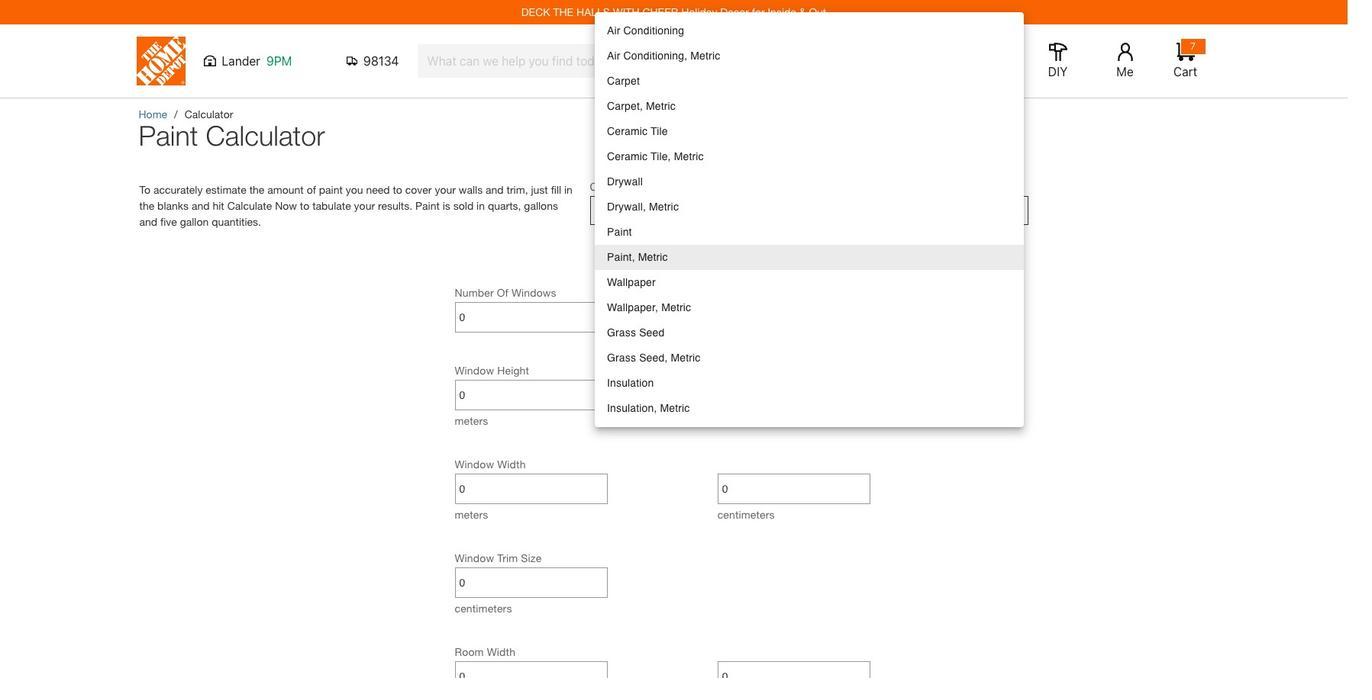 Task type: vqa. For each thing, say whether or not it's contained in the screenshot.
Height
yes



Task type: describe. For each thing, give the bounding box(es) containing it.
the home depot logo image
[[136, 37, 185, 86]]

carpet, metric option
[[595, 94, 1024, 119]]

2 vertical spatial and
[[139, 215, 157, 228]]

paint, metric for paint, metric dropdown button
[[595, 203, 655, 216]]

quantities.
[[212, 215, 261, 228]]

five
[[160, 215, 177, 228]]

calculators:
[[620, 181, 678, 193]]

cart 7
[[1174, 40, 1198, 79]]

metric for insulation, metric option
[[660, 402, 690, 415]]

to
[[139, 183, 150, 196]]

grass seed option
[[595, 321, 1024, 346]]

metric down holiday
[[691, 50, 720, 62]]

metric right tile, at the top left
[[674, 150, 704, 163]]

carpet
[[607, 75, 640, 87]]

now
[[275, 199, 297, 212]]

to accurately estimate the amount of paint you need    to cover your walls and trim, just fill in the blanks and hit    calculate now to tabulate your results. paint is sold in quarts,    gallons and five gallon quantities.
[[139, 183, 573, 228]]

carpet,
[[607, 100, 643, 112]]

window for window width
[[455, 458, 494, 471]]

7
[[1191, 40, 1196, 52]]

1 vertical spatial centimeters
[[718, 509, 775, 522]]

What can we help you find today? search field
[[427, 45, 847, 77]]

diy button
[[1034, 43, 1083, 79]]

just
[[531, 183, 548, 196]]

insulation
[[607, 377, 654, 389]]

sold
[[453, 199, 474, 212]]

grass seed
[[607, 327, 665, 339]]

conditioning,
[[624, 50, 688, 62]]

list box containing air conditioning
[[595, 12, 1024, 428]]

grass for grass seed
[[607, 327, 636, 339]]

decor
[[720, 5, 749, 18]]

gallon
[[180, 215, 209, 228]]

wallpaper
[[607, 276, 656, 289]]

1 vertical spatial and
[[192, 199, 210, 212]]

ceramic for ceramic tile, metric
[[607, 150, 648, 163]]

home / calculator paint calculator
[[139, 108, 325, 152]]

calculator up "amount"
[[206, 119, 325, 152]]

0 horizontal spatial the
[[139, 199, 154, 212]]

width for room width
[[487, 646, 516, 659]]

cover
[[405, 183, 432, 196]]

window width
[[455, 458, 526, 471]]

other
[[590, 181, 617, 193]]

9pm
[[266, 54, 292, 68]]

halls
[[577, 5, 610, 18]]

other calculators:
[[590, 181, 678, 193]]

seed
[[639, 327, 665, 339]]

0 vertical spatial and
[[486, 183, 504, 196]]

insulation,
[[607, 402, 657, 415]]

estimate
[[206, 183, 247, 196]]

home link
[[139, 108, 167, 121]]

metric inside option
[[671, 352, 701, 364]]

you
[[346, 183, 363, 196]]

insulation option
[[595, 371, 1024, 396]]

number of windows
[[455, 286, 557, 299]]

paint
[[319, 183, 343, 196]]

amount
[[268, 183, 304, 196]]

room
[[455, 646, 484, 659]]

home
[[139, 108, 167, 121]]

0 vertical spatial centimeters
[[718, 415, 775, 428]]

paint inside home / calculator paint calculator
[[139, 119, 198, 152]]

wallpaper, metric option
[[595, 296, 1024, 321]]

air for air conditioning
[[607, 24, 621, 37]]

calculator right /
[[185, 108, 233, 121]]

&
[[799, 5, 806, 18]]

inside
[[768, 5, 796, 18]]

paint, for paint, metric dropdown button
[[595, 203, 623, 216]]

ceramic tile, metric
[[607, 150, 704, 163]]

cheer
[[643, 5, 678, 18]]

seed,
[[639, 352, 668, 364]]

the
[[553, 5, 574, 18]]

blanks
[[157, 199, 189, 212]]

windows
[[512, 286, 557, 299]]

1 vertical spatial in
[[477, 199, 485, 212]]

deck the halls with cheer holiday decor for inside & out
[[521, 5, 827, 18]]

air conditioning option
[[595, 18, 1024, 44]]

metric for paint, metric "option"
[[638, 251, 668, 263]]

cart
[[1174, 65, 1198, 79]]

size
[[521, 552, 542, 565]]

ceramic tile, metric option
[[595, 144, 1024, 170]]

drywall, metric option
[[595, 195, 1024, 220]]

walls
[[459, 183, 483, 196]]



Task type: locate. For each thing, give the bounding box(es) containing it.
0 vertical spatial in
[[564, 183, 573, 196]]

air up carpet
[[607, 50, 621, 62]]

of
[[497, 286, 509, 299]]

0 vertical spatial air
[[607, 24, 621, 37]]

paint, metric option
[[595, 245, 1024, 270]]

results.
[[378, 199, 412, 212]]

wallpaper option
[[595, 270, 1024, 296]]

meters
[[455, 415, 488, 428], [455, 509, 488, 522]]

air
[[607, 24, 621, 37], [607, 50, 621, 62]]

me
[[1117, 65, 1134, 79]]

2 window from the top
[[455, 458, 494, 471]]

to
[[393, 183, 402, 196], [300, 199, 309, 212]]

2 vertical spatial paint
[[607, 226, 632, 238]]

grass seed, metric
[[607, 352, 701, 364]]

0 horizontal spatial in
[[477, 199, 485, 212]]

1 vertical spatial the
[[139, 199, 154, 212]]

your up is
[[435, 183, 456, 196]]

1 vertical spatial meters
[[455, 509, 488, 522]]

air conditioning, metric option
[[595, 44, 1024, 69]]

your
[[435, 183, 456, 196], [354, 199, 375, 212]]

metric
[[691, 50, 720, 62], [646, 100, 676, 112], [674, 150, 704, 163], [649, 201, 679, 213], [626, 203, 655, 216], [638, 251, 668, 263], [662, 302, 691, 314], [671, 352, 701, 364], [660, 402, 690, 415]]

2 air from the top
[[607, 50, 621, 62]]

metric down other calculators:
[[626, 203, 655, 216]]

metric down calculators:
[[649, 201, 679, 213]]

insulation, metric option
[[595, 396, 1024, 422]]

of
[[307, 183, 316, 196]]

0 vertical spatial your
[[435, 183, 456, 196]]

1 horizontal spatial the
[[249, 183, 265, 196]]

paint,
[[595, 203, 623, 216], [607, 251, 635, 263]]

window
[[455, 364, 494, 377], [455, 458, 494, 471], [455, 552, 494, 565]]

insulation, metric
[[607, 402, 690, 415]]

and left five
[[139, 215, 157, 228]]

2 vertical spatial window
[[455, 552, 494, 565]]

trim
[[497, 552, 518, 565]]

window trim size
[[455, 552, 542, 565]]

paint inside option
[[607, 226, 632, 238]]

1 window from the top
[[455, 364, 494, 377]]

grass inside option
[[607, 327, 636, 339]]

paint, down "other"
[[595, 203, 623, 216]]

air for air conditioning, metric
[[607, 50, 621, 62]]

fill
[[551, 183, 561, 196]]

1 grass from the top
[[607, 327, 636, 339]]

gallons
[[524, 199, 558, 212]]

lander 9pm
[[222, 54, 292, 68]]

paint, up wallpaper
[[607, 251, 635, 263]]

drywall option
[[595, 170, 1024, 195]]

to up results. in the top of the page
[[393, 183, 402, 196]]

1 vertical spatial to
[[300, 199, 309, 212]]

1 vertical spatial paint
[[415, 199, 440, 212]]

ceramic tile
[[607, 125, 668, 137]]

1 vertical spatial paint, metric
[[607, 251, 668, 263]]

1 air from the top
[[607, 24, 621, 37]]

deck the halls with cheer holiday decor for inside & out link
[[521, 5, 827, 18]]

1 horizontal spatial to
[[393, 183, 402, 196]]

ceramic up drywall
[[607, 150, 648, 163]]

98134
[[363, 54, 399, 68]]

window for window trim size
[[455, 552, 494, 565]]

1 vertical spatial ceramic
[[607, 150, 648, 163]]

your down you
[[354, 199, 375, 212]]

0 horizontal spatial and
[[139, 215, 157, 228]]

window for window height
[[455, 364, 494, 377]]

out
[[809, 5, 827, 18]]

0 vertical spatial paint, metric
[[595, 203, 655, 216]]

paint, metric down other calculators:
[[595, 203, 655, 216]]

number
[[455, 286, 494, 299]]

paint, metric button
[[595, 198, 1024, 221]]

1 vertical spatial window
[[455, 458, 494, 471]]

1 vertical spatial your
[[354, 199, 375, 212]]

2 horizontal spatial paint
[[607, 226, 632, 238]]

2 ceramic from the top
[[607, 150, 648, 163]]

0 vertical spatial grass
[[607, 327, 636, 339]]

2 vertical spatial centimeters
[[455, 603, 512, 616]]

lander
[[222, 54, 260, 68]]

grass inside option
[[607, 352, 636, 364]]

1 vertical spatial paint,
[[607, 251, 635, 263]]

1 horizontal spatial in
[[564, 183, 573, 196]]

metric up the seed
[[662, 302, 691, 314]]

1 horizontal spatial your
[[435, 183, 456, 196]]

paint inside to accurately estimate the amount of paint you need    to cover your walls and trim, just fill in the blanks and hit    calculate now to tabulate your results. paint is sold in quarts,    gallons and five gallon quantities.
[[415, 199, 440, 212]]

metric right 'insulation,'
[[660, 402, 690, 415]]

1 vertical spatial air
[[607, 50, 621, 62]]

metric inside "option"
[[638, 251, 668, 263]]

/
[[174, 108, 178, 121]]

0 vertical spatial window
[[455, 364, 494, 377]]

in
[[564, 183, 573, 196], [477, 199, 485, 212]]

0 horizontal spatial your
[[354, 199, 375, 212]]

in right fill
[[564, 183, 573, 196]]

1 vertical spatial grass
[[607, 352, 636, 364]]

paint down drywall,
[[607, 226, 632, 238]]

air down with at the top left of the page
[[607, 24, 621, 37]]

0 vertical spatial paint
[[139, 119, 198, 152]]

meters for window height
[[455, 415, 488, 428]]

0 vertical spatial to
[[393, 183, 402, 196]]

metric up tile
[[646, 100, 676, 112]]

for
[[752, 5, 765, 18]]

trim,
[[507, 183, 528, 196]]

paint, metric inside "option"
[[607, 251, 668, 263]]

paint, metric inside dropdown button
[[595, 203, 655, 216]]

carpet option
[[595, 69, 1024, 94]]

and
[[486, 183, 504, 196], [192, 199, 210, 212], [139, 215, 157, 228]]

None number field
[[459, 303, 603, 332], [459, 381, 603, 410], [459, 475, 603, 504], [722, 475, 866, 504], [459, 569, 603, 598], [459, 663, 603, 679], [722, 663, 866, 679], [459, 303, 603, 332], [459, 381, 603, 410], [459, 475, 603, 504], [722, 475, 866, 504], [459, 569, 603, 598], [459, 663, 603, 679], [722, 663, 866, 679]]

grass seed, metric option
[[595, 346, 1024, 371]]

paint up accurately
[[139, 119, 198, 152]]

to down of
[[300, 199, 309, 212]]

tile,
[[651, 150, 671, 163]]

metric for wallpaper, metric option
[[662, 302, 691, 314]]

0 vertical spatial the
[[249, 183, 265, 196]]

ceramic for ceramic tile
[[607, 125, 648, 137]]

paint, for paint, metric "option"
[[607, 251, 635, 263]]

meters up window width
[[455, 415, 488, 428]]

2 meters from the top
[[455, 509, 488, 522]]

the up calculate
[[249, 183, 265, 196]]

1 meters from the top
[[455, 415, 488, 428]]

hit
[[213, 199, 224, 212]]

air conditioning, metric
[[607, 50, 720, 62]]

metric for drywall, metric option
[[649, 201, 679, 213]]

wallpaper, metric
[[607, 302, 691, 314]]

grass up insulation
[[607, 352, 636, 364]]

98134 button
[[346, 53, 399, 69]]

drywall, metric
[[607, 201, 679, 213]]

1 ceramic from the top
[[607, 125, 648, 137]]

paint, inside paint, metric "option"
[[607, 251, 635, 263]]

paint, metric up wallpaper
[[607, 251, 668, 263]]

tile
[[651, 125, 668, 137]]

calculate
[[227, 199, 272, 212]]

0 vertical spatial width
[[497, 458, 526, 471]]

width
[[497, 458, 526, 471], [487, 646, 516, 659]]

in right sold
[[477, 199, 485, 212]]

ceramic down carpet,
[[607, 125, 648, 137]]

paint option
[[595, 220, 1024, 245]]

grass
[[607, 327, 636, 339], [607, 352, 636, 364]]

me button
[[1101, 43, 1150, 79]]

0 vertical spatial ceramic
[[607, 125, 648, 137]]

drywall
[[607, 176, 643, 188]]

need
[[366, 183, 390, 196]]

tabulate
[[312, 199, 351, 212]]

window height
[[455, 364, 529, 377]]

width for window width
[[497, 458, 526, 471]]

metric right seed, on the bottom of page
[[671, 352, 701, 364]]

2 grass from the top
[[607, 352, 636, 364]]

grass down wallpaper, on the left top of page
[[607, 327, 636, 339]]

metric inside option
[[660, 402, 690, 415]]

quarts,
[[488, 199, 521, 212]]

deck
[[521, 5, 550, 18]]

height
[[497, 364, 529, 377]]

metric for carpet, metric option
[[646, 100, 676, 112]]

ceramic
[[607, 125, 648, 137], [607, 150, 648, 163]]

is
[[443, 199, 450, 212]]

1 horizontal spatial and
[[192, 199, 210, 212]]

3 window from the top
[[455, 552, 494, 565]]

metric inside dropdown button
[[626, 203, 655, 216]]

holiday
[[681, 5, 717, 18]]

paint, inside paint, metric dropdown button
[[595, 203, 623, 216]]

the
[[249, 183, 265, 196], [139, 199, 154, 212]]

ceramic tile option
[[595, 119, 1024, 144]]

metric for paint, metric dropdown button
[[626, 203, 655, 216]]

the down to on the left of page
[[139, 199, 154, 212]]

accurately
[[153, 183, 203, 196]]

with
[[613, 5, 640, 18]]

0 vertical spatial meters
[[455, 415, 488, 428]]

and up the quarts,
[[486, 183, 504, 196]]

meters up window trim size
[[455, 509, 488, 522]]

conditioning
[[624, 24, 684, 37]]

list box
[[595, 12, 1024, 428]]

air conditioning
[[607, 24, 684, 37]]

2 horizontal spatial and
[[486, 183, 504, 196]]

grass for grass seed, metric
[[607, 352, 636, 364]]

paint, metric for paint, metric "option"
[[607, 251, 668, 263]]

carpet, metric
[[607, 100, 676, 112]]

0 horizontal spatial to
[[300, 199, 309, 212]]

diy
[[1048, 65, 1068, 79]]

wallpaper,
[[607, 302, 658, 314]]

calculator
[[185, 108, 233, 121], [206, 119, 325, 152]]

and up gallon
[[192, 199, 210, 212]]

meters for window width
[[455, 509, 488, 522]]

1 horizontal spatial paint
[[415, 199, 440, 212]]

centimeters
[[718, 415, 775, 428], [718, 509, 775, 522], [455, 603, 512, 616]]

0 vertical spatial paint,
[[595, 203, 623, 216]]

0 horizontal spatial paint
[[139, 119, 198, 152]]

room width
[[455, 646, 516, 659]]

metric up wallpaper
[[638, 251, 668, 263]]

paint down cover in the top left of the page
[[415, 199, 440, 212]]

drywall,
[[607, 201, 646, 213]]

1 vertical spatial width
[[487, 646, 516, 659]]



